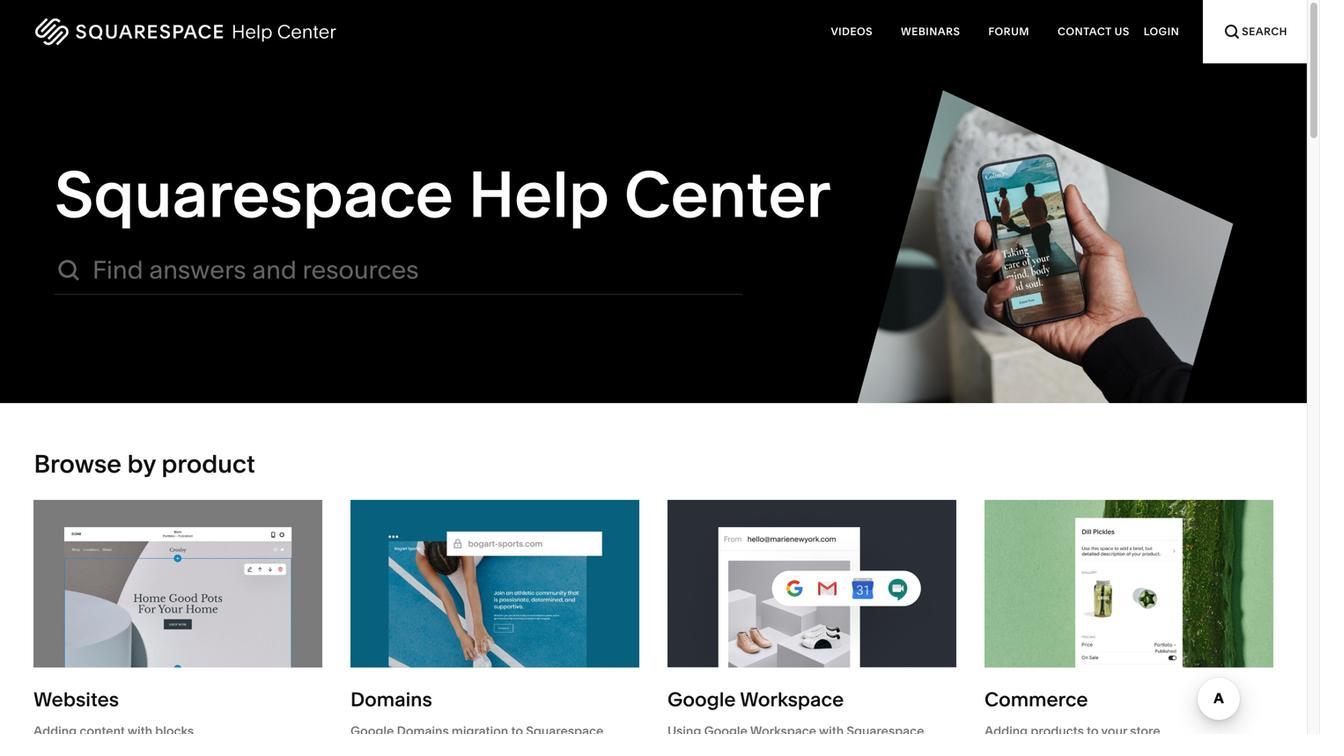 Task type: describe. For each thing, give the bounding box(es) containing it.
forum link
[[975, 0, 1044, 63]]

a sample domain name for a squarespace website image
[[351, 501, 640, 668]]

google workspace link
[[668, 688, 957, 712]]

google workspace
[[668, 688, 844, 712]]

by
[[127, 449, 156, 479]]

center
[[625, 156, 831, 234]]

product
[[162, 449, 255, 479]]

contact us
[[1058, 25, 1130, 38]]

search
[[1243, 25, 1288, 38]]

a screenshot of google workspace toolbar image
[[668, 501, 957, 668]]

squarespace
[[55, 156, 454, 234]]

domains link
[[351, 688, 640, 712]]

contact
[[1058, 25, 1112, 38]]

us
[[1115, 25, 1130, 38]]

videos link
[[817, 0, 887, 63]]

webinars
[[902, 25, 961, 38]]

login
[[1144, 25, 1180, 38]]



Task type: vqa. For each thing, say whether or not it's contained in the screenshot.
the Domains
yes



Task type: locate. For each thing, give the bounding box(es) containing it.
domains
[[351, 688, 432, 712]]

videos
[[831, 25, 873, 38]]

websites
[[33, 688, 119, 712]]

help
[[469, 156, 610, 234]]

login link
[[1144, 0, 1180, 63]]

webinars link
[[887, 0, 975, 63]]

google
[[668, 688, 736, 712]]

commerce
[[985, 688, 1089, 712]]

Find answers and resources field
[[93, 256, 743, 285]]

browse
[[34, 449, 122, 479]]

commerce link
[[985, 688, 1274, 712]]

a squarespace website example image
[[33, 501, 323, 668]]

workspace
[[740, 688, 844, 712]]

forum
[[989, 25, 1030, 38]]

squarespace help center main content
[[0, 0, 1308, 735]]

contact us link
[[1044, 0, 1144, 63]]

a screenshot of the commerce product in the squarespace platform image
[[985, 501, 1274, 668]]

squarespace help center
[[55, 156, 831, 234]]

browse by product
[[34, 449, 255, 479]]

websites link
[[33, 688, 323, 712]]

search button
[[1204, 0, 1308, 63]]



